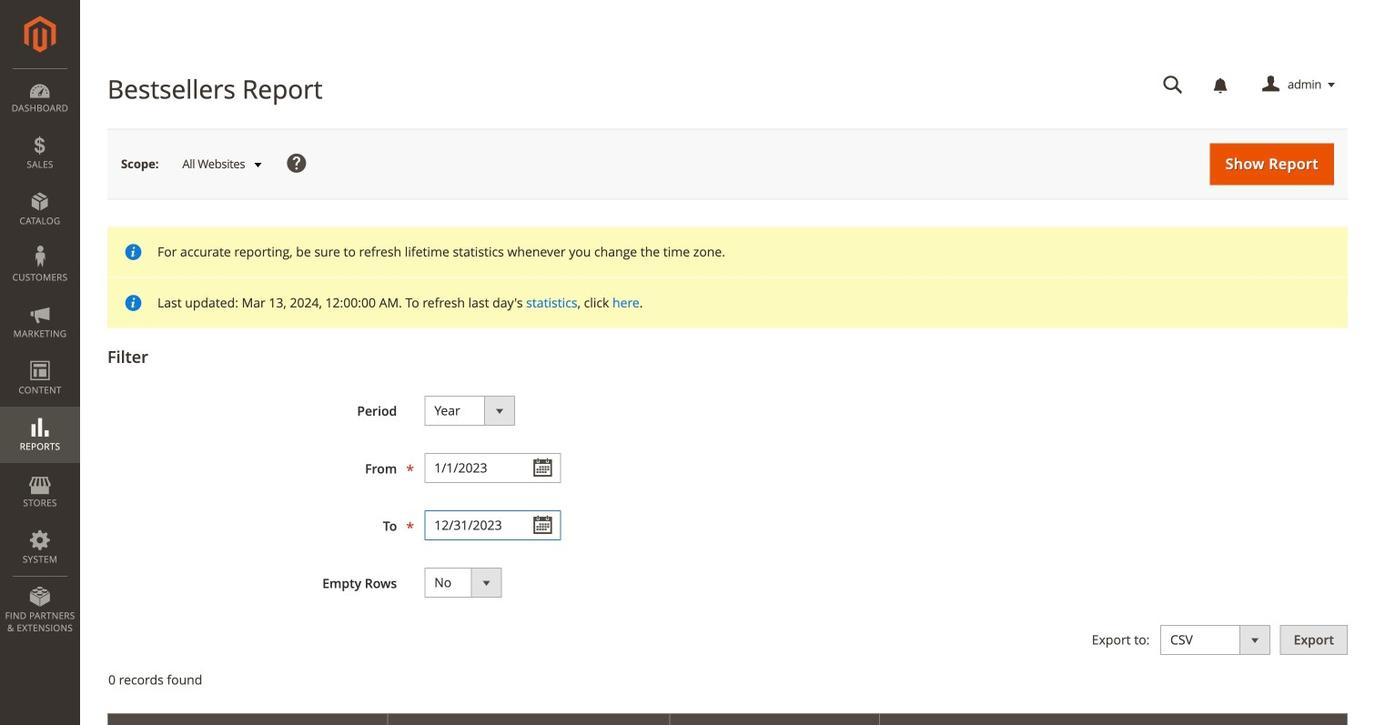 Task type: locate. For each thing, give the bounding box(es) containing it.
None text field
[[424, 453, 561, 483]]

magento admin panel image
[[24, 15, 56, 53]]

menu bar
[[0, 68, 80, 644]]

None text field
[[1150, 69, 1196, 101], [424, 511, 561, 541], [1150, 69, 1196, 101], [424, 511, 561, 541]]



Task type: vqa. For each thing, say whether or not it's contained in the screenshot.
menu
no



